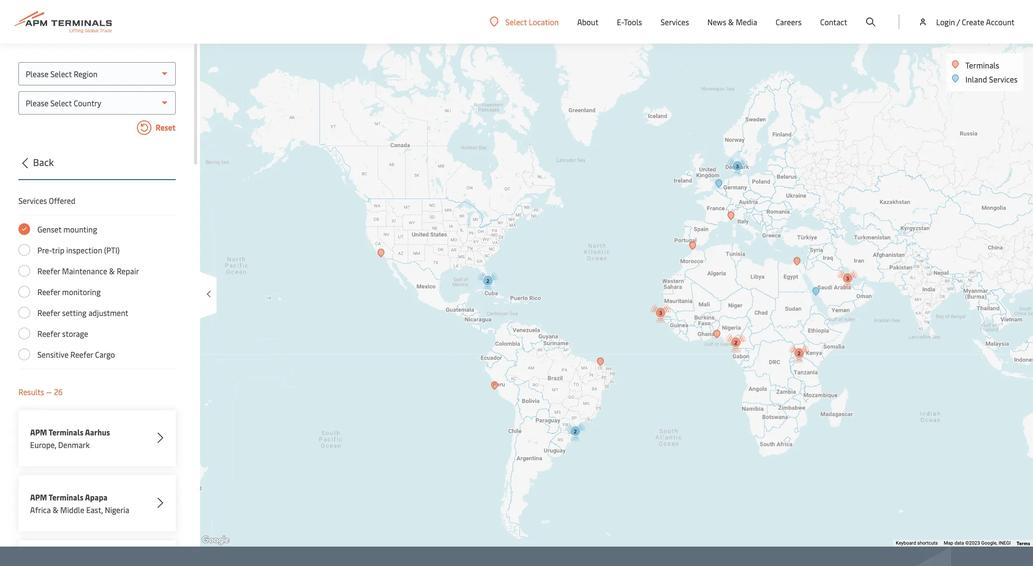 Task type: vqa. For each thing, say whether or not it's contained in the screenshot.
the 2
yes



Task type: describe. For each thing, give the bounding box(es) containing it.
inspection
[[66, 245, 102, 255]]

services for services
[[661, 17, 689, 27]]

select location
[[506, 16, 559, 27]]

Reefer setting adjustment radio
[[18, 307, 30, 318]]

Pre-trip inspection (PTI) radio
[[18, 244, 30, 256]]

2 horizontal spatial services
[[989, 74, 1018, 84]]

e-tools button
[[617, 0, 642, 44]]

mounting
[[63, 224, 97, 234]]

contact button
[[820, 0, 847, 44]]

login
[[936, 17, 955, 27]]

©2023
[[965, 540, 980, 546]]

storage
[[62, 328, 88, 339]]

contact
[[820, 17, 847, 27]]

reefer monitoring
[[37, 286, 101, 297]]

middle
[[60, 504, 84, 515]]

africa
[[30, 504, 51, 515]]

services button
[[661, 0, 689, 44]]

2 horizontal spatial 3
[[846, 276, 849, 282]]

reefer for reefer monitoring
[[37, 286, 60, 297]]

Sensitive Reefer Cargo radio
[[18, 349, 30, 360]]

Reefer Maintenance & Repair radio
[[18, 265, 30, 277]]

login / create account link
[[918, 0, 1015, 44]]

reset button
[[18, 120, 176, 137]]

apm for apm terminals apapa
[[30, 492, 47, 502]]

Reefer monitoring radio
[[18, 286, 30, 298]]

google,
[[981, 540, 998, 546]]

account
[[986, 17, 1015, 27]]

inland
[[965, 74, 987, 84]]

login / create account
[[936, 17, 1015, 27]]

terminals for aarhus
[[49, 427, 83, 437]]

repair
[[117, 266, 139, 276]]

1 horizontal spatial &
[[109, 266, 115, 276]]

cargo
[[95, 349, 115, 360]]

e-tools
[[617, 17, 642, 27]]

reefer down storage
[[70, 349, 93, 360]]

0 vertical spatial terminals
[[965, 60, 999, 70]]

sensitive reefer cargo
[[37, 349, 115, 360]]

map region
[[88, 0, 1033, 566]]

26
[[54, 386, 63, 397]]

about
[[577, 17, 599, 27]]

genset mounting
[[37, 224, 97, 234]]

terminals for apapa
[[49, 492, 83, 502]]

news
[[708, 17, 726, 27]]

pre-trip inspection (pti)
[[37, 245, 120, 255]]

adjustment
[[88, 307, 128, 318]]

services for services offered
[[18, 195, 47, 206]]

results — 26
[[18, 386, 63, 397]]

back
[[33, 155, 54, 168]]



Task type: locate. For each thing, give the bounding box(es) containing it.
reset
[[154, 122, 176, 133]]

Reefer storage radio
[[18, 328, 30, 339]]

apapa
[[85, 492, 107, 502]]

apm up africa
[[30, 492, 47, 502]]

reefer for reefer setting adjustment
[[37, 307, 60, 318]]

back button
[[16, 155, 176, 180]]

apm inside apm terminals aarhus europe, denmark
[[30, 427, 47, 437]]

apm terminals apapa africa & middle east, nigeria
[[30, 492, 129, 515]]

results
[[18, 386, 44, 397]]

0 vertical spatial apm
[[30, 427, 47, 437]]

& inside dropdown button
[[728, 17, 734, 27]]

terminals inside apm terminals apapa africa & middle east, nigeria
[[49, 492, 83, 502]]

reefer right reefer setting adjustment radio
[[37, 307, 60, 318]]

& right news
[[728, 17, 734, 27]]

monitoring
[[62, 286, 101, 297]]

& left the repair
[[109, 266, 115, 276]]

1 vertical spatial apm
[[30, 492, 47, 502]]

2
[[486, 278, 489, 284], [735, 340, 737, 346], [798, 351, 801, 356], [574, 429, 577, 435]]

google image
[[200, 534, 232, 547]]

news & media button
[[708, 0, 757, 44]]

apm up europe,
[[30, 427, 47, 437]]

terminals
[[965, 60, 999, 70], [49, 427, 83, 437], [49, 492, 83, 502]]

media
[[736, 17, 757, 27]]

—
[[46, 386, 52, 397]]

0 horizontal spatial 3
[[659, 310, 662, 316]]

apm
[[30, 427, 47, 437], [30, 492, 47, 502]]

1 horizontal spatial services
[[661, 17, 689, 27]]

keyboard
[[896, 540, 916, 546]]

Genset mounting radio
[[18, 223, 30, 235]]

apm inside apm terminals apapa africa & middle east, nigeria
[[30, 492, 47, 502]]

(pti)
[[104, 245, 120, 255]]

reefer maintenance & repair
[[37, 266, 139, 276]]

sensitive
[[37, 349, 69, 360]]

terminals up middle
[[49, 492, 83, 502]]

keyboard shortcuts
[[896, 540, 938, 546]]

terminals up denmark
[[49, 427, 83, 437]]

services left 'offered'
[[18, 195, 47, 206]]

careers
[[776, 17, 802, 27]]

careers button
[[776, 0, 802, 44]]

denmark
[[58, 439, 90, 450]]

reefer for reefer storage
[[37, 328, 60, 339]]

0 vertical spatial 3
[[736, 164, 739, 169]]

select
[[506, 16, 527, 27]]

maintenance
[[62, 266, 107, 276]]

services right "inland" on the top of the page
[[989, 74, 1018, 84]]

news & media
[[708, 17, 757, 27]]

/
[[957, 17, 960, 27]]

map data ©2023 google, inegi
[[944, 540, 1011, 546]]

create
[[962, 17, 984, 27]]

reefer up sensitive
[[37, 328, 60, 339]]

shortcuts
[[917, 540, 938, 546]]

3
[[736, 164, 739, 169], [846, 276, 849, 282], [659, 310, 662, 316]]

2 apm from the top
[[30, 492, 47, 502]]

2 vertical spatial services
[[18, 195, 47, 206]]

about button
[[577, 0, 599, 44]]

pre-
[[37, 245, 52, 255]]

genset
[[37, 224, 61, 234]]

data
[[955, 540, 964, 546]]

terms link
[[1017, 540, 1030, 547]]

reefer down "pre-"
[[37, 266, 60, 276]]

apm for apm terminals aarhus
[[30, 427, 47, 437]]

1 vertical spatial terminals
[[49, 427, 83, 437]]

nigeria
[[105, 504, 129, 515]]

& inside apm terminals apapa africa & middle east, nigeria
[[53, 504, 58, 515]]

terminals up "inland" on the top of the page
[[965, 60, 999, 70]]

reefer setting adjustment
[[37, 307, 128, 318]]

apm terminals aarhus europe, denmark
[[30, 427, 110, 450]]

setting
[[62, 307, 87, 318]]

&
[[728, 17, 734, 27], [109, 266, 115, 276], [53, 504, 58, 515]]

0 vertical spatial &
[[728, 17, 734, 27]]

offered
[[49, 195, 75, 206]]

location
[[529, 16, 559, 27]]

reefer storage
[[37, 328, 88, 339]]

2 horizontal spatial &
[[728, 17, 734, 27]]

e-
[[617, 17, 624, 27]]

2 2
[[735, 340, 801, 356]]

2 vertical spatial 3
[[659, 310, 662, 316]]

keyboard shortcuts button
[[896, 540, 938, 547]]

1 vertical spatial &
[[109, 266, 115, 276]]

reefer right the reefer monitoring option
[[37, 286, 60, 297]]

tools
[[624, 17, 642, 27]]

0 horizontal spatial &
[[53, 504, 58, 515]]

0 vertical spatial services
[[661, 17, 689, 27]]

0 horizontal spatial services
[[18, 195, 47, 206]]

1 horizontal spatial 3
[[736, 164, 739, 169]]

& right africa
[[53, 504, 58, 515]]

services offered
[[18, 195, 75, 206]]

select location button
[[490, 16, 559, 27]]

map
[[944, 540, 953, 546]]

1 vertical spatial 3
[[846, 276, 849, 282]]

terms
[[1017, 540, 1030, 547]]

europe,
[[30, 439, 56, 450]]

inland services
[[965, 74, 1018, 84]]

aarhus
[[85, 427, 110, 437]]

1 vertical spatial services
[[989, 74, 1018, 84]]

2 vertical spatial terminals
[[49, 492, 83, 502]]

reefer for reefer maintenance & repair
[[37, 266, 60, 276]]

terminals inside apm terminals aarhus europe, denmark
[[49, 427, 83, 437]]

services right the tools
[[661, 17, 689, 27]]

services
[[661, 17, 689, 27], [989, 74, 1018, 84], [18, 195, 47, 206]]

east,
[[86, 504, 103, 515]]

trip
[[52, 245, 64, 255]]

2 vertical spatial &
[[53, 504, 58, 515]]

1 apm from the top
[[30, 427, 47, 437]]

inegi
[[999, 540, 1011, 546]]

reefer
[[37, 266, 60, 276], [37, 286, 60, 297], [37, 307, 60, 318], [37, 328, 60, 339], [70, 349, 93, 360]]



